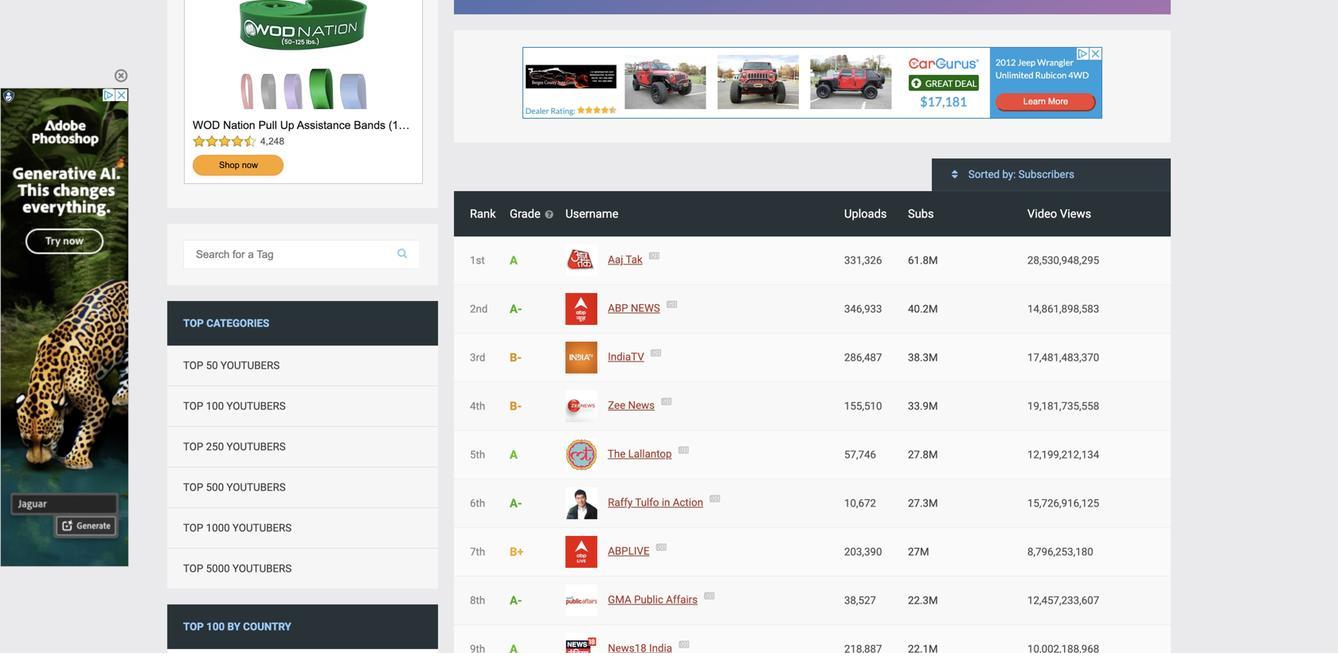 Task type: locate. For each thing, give the bounding box(es) containing it.
youtubers for top 50 youtubers
[[221, 359, 280, 372]]

grade
[[510, 207, 544, 221]]

views
[[1060, 207, 1092, 221]]

top 1000 youtubers
[[183, 522, 292, 535]]

a for 1st
[[510, 254, 518, 267]]

0 vertical spatial a
[[510, 254, 518, 267]]

1st
[[470, 254, 485, 267]]

gma public  affairs link
[[608, 594, 698, 606]]

1 a from the top
[[510, 254, 518, 267]]

gma
[[608, 594, 632, 606]]

1 b- from the top
[[510, 351, 522, 364]]

abp
[[608, 302, 628, 315]]

b- right 3rd at bottom left
[[510, 351, 522, 364]]

advertisement element
[[184, 0, 423, 184], [523, 47, 1103, 119], [1, 88, 128, 566]]

top left 250
[[183, 441, 203, 453]]

a-
[[510, 302, 522, 316], [510, 497, 522, 510], [510, 594, 522, 607]]

category: news image right the abplive link
[[652, 543, 666, 552]]

top for top 1000 youtubers
[[183, 522, 203, 535]]

category: news image
[[645, 252, 659, 261], [675, 446, 689, 455], [706, 495, 720, 504], [652, 543, 666, 552]]

sort image
[[952, 169, 958, 180]]

top inside top 500 youtubers link
[[183, 481, 203, 494]]

15,726,916,125
[[1028, 497, 1100, 510]]

a- for 2nd
[[510, 302, 522, 316]]

1 vertical spatial a-
[[510, 497, 522, 510]]

top inside top 1000 youtubers link
[[183, 522, 203, 535]]

top inside top 5000 youtubers link
[[183, 562, 203, 575]]

youtubers right 500
[[227, 481, 286, 494]]

a right 1st
[[510, 254, 518, 267]]

youtubers up top 250 youtubers
[[227, 400, 286, 413]]

2 vertical spatial a-
[[510, 594, 522, 607]]

categories
[[206, 317, 269, 330]]

zee
[[608, 399, 626, 412]]

top left 500
[[183, 481, 203, 494]]

top 1000 youtubers link
[[167, 507, 438, 548]]

top left 50
[[183, 359, 203, 372]]

tulfo
[[635, 496, 659, 509]]

1 vertical spatial b-
[[510, 400, 522, 413]]

0 vertical spatial 100
[[206, 400, 224, 413]]

top for top 100 by country
[[183, 621, 204, 633]]

2 top from the top
[[183, 359, 203, 372]]

5 top from the top
[[183, 481, 203, 494]]

top inside top 250 youtubers link
[[183, 441, 203, 453]]

indiatv link
[[608, 351, 644, 363]]

14,861,898,583
[[1028, 303, 1100, 315]]

100 for by
[[206, 621, 225, 633]]

top left '1000'
[[183, 522, 203, 535]]

4 top from the top
[[183, 441, 203, 453]]

8th
[[470, 594, 485, 607]]

category: news image right affairs
[[700, 592, 715, 601]]

500
[[206, 481, 224, 494]]

youtubers for top 5000 youtubers
[[233, 562, 292, 575]]

a- for 6th
[[510, 497, 522, 510]]

27m
[[908, 546, 929, 558]]

61.8m
[[908, 254, 938, 267]]

1 vertical spatial a
[[510, 448, 518, 462]]

250
[[206, 441, 224, 453]]

category: news image right tak
[[645, 252, 659, 261]]

5th
[[470, 449, 485, 461]]

100 for youtubers
[[206, 400, 224, 413]]

abp news
[[608, 302, 660, 315]]

a- right '8th' at bottom
[[510, 594, 522, 607]]

10,672
[[844, 497, 876, 510]]

331,326
[[844, 254, 882, 267]]

top left 5000
[[183, 562, 203, 575]]

public
[[634, 594, 663, 606]]

6 top from the top
[[183, 522, 203, 535]]

8,796,253,180
[[1028, 546, 1094, 558]]

raffy tulfo in action link
[[608, 496, 703, 509]]

1 a- from the top
[[510, 302, 522, 316]]

rank
[[470, 207, 496, 221]]

top 5000 youtubers
[[183, 562, 292, 575]]

2 a- from the top
[[510, 497, 522, 510]]

top left the by
[[183, 621, 204, 633]]

38.3m
[[908, 351, 938, 364]]

100 up 250
[[206, 400, 224, 413]]

username
[[566, 207, 619, 221]]

zee news
[[608, 399, 655, 412]]

2 horizontal spatial advertisement element
[[523, 47, 1103, 119]]

a- right "6th"
[[510, 497, 522, 510]]

100 left the by
[[206, 621, 225, 633]]

3 top from the top
[[183, 400, 203, 413]]

category: news image right news
[[663, 300, 677, 309]]

a- right 2nd
[[510, 302, 522, 316]]

category: news image for abplive
[[652, 543, 666, 552]]

youtubers right 250
[[227, 441, 286, 453]]

28,530,948,295
[[1028, 254, 1100, 267]]

2 b- from the top
[[510, 400, 522, 413]]

in
[[662, 496, 670, 509]]

0 horizontal spatial advertisement element
[[1, 88, 128, 566]]

zee news link
[[608, 399, 655, 412]]

category: news image right the indiatv link
[[647, 349, 661, 358]]

top for top 5000 youtubers
[[183, 562, 203, 575]]

category: news image for gma public  affairs
[[700, 592, 715, 601]]

category: news image right 'news' in the bottom left of the page
[[658, 398, 672, 406]]

57,746
[[844, 449, 876, 461]]

the lallantop link
[[608, 448, 672, 460]]

aaj
[[608, 253, 623, 266]]

top 500 youtubers link
[[167, 467, 438, 507]]

lallantop
[[628, 448, 672, 460]]

category: news image
[[663, 300, 677, 309], [647, 349, 661, 358], [658, 398, 672, 406], [700, 592, 715, 601], [675, 641, 689, 649]]

top inside top 50 youtubers link
[[183, 359, 203, 372]]

top
[[183, 317, 204, 330], [183, 359, 203, 372], [183, 400, 203, 413], [183, 441, 203, 453], [183, 481, 203, 494], [183, 522, 203, 535], [183, 562, 203, 575], [183, 621, 204, 633]]

100
[[206, 400, 224, 413], [206, 621, 225, 633]]

1 vertical spatial 100
[[206, 621, 225, 633]]

category: news image right 'lallantop'
[[675, 446, 689, 455]]

top inside top 100 youtubers link
[[183, 400, 203, 413]]

youtubers right 5000
[[233, 562, 292, 575]]

2 a from the top
[[510, 448, 518, 462]]

0 vertical spatial b-
[[510, 351, 522, 364]]

0 vertical spatial a-
[[510, 302, 522, 316]]

12,457,233,607
[[1028, 594, 1100, 607]]

b- right 4th
[[510, 400, 522, 413]]

youtubers
[[221, 359, 280, 372], [227, 400, 286, 413], [227, 441, 286, 453], [227, 481, 286, 494], [233, 522, 292, 535], [233, 562, 292, 575]]

the lallantop
[[608, 448, 672, 460]]

youtubers right '1000'
[[233, 522, 292, 535]]

youtubers right 50
[[221, 359, 280, 372]]

a right 5th
[[510, 448, 518, 462]]

video
[[1028, 207, 1057, 221]]

a
[[510, 254, 518, 267], [510, 448, 518, 462]]

1 top from the top
[[183, 317, 204, 330]]

7 top from the top
[[183, 562, 203, 575]]

top for top 50 youtubers
[[183, 359, 203, 372]]

top down top 50 youtubers
[[183, 400, 203, 413]]

category: news image for abp news
[[663, 300, 677, 309]]

category: news image right action
[[706, 495, 720, 504]]

8 top from the top
[[183, 621, 204, 633]]

3 a- from the top
[[510, 594, 522, 607]]

top left "categories"
[[183, 317, 204, 330]]



Task type: describe. For each thing, give the bounding box(es) containing it.
5000
[[206, 562, 230, 575]]

uploads
[[844, 207, 887, 221]]

news
[[631, 302, 660, 315]]

category: news image for aaj tak
[[645, 252, 659, 261]]

question circle image
[[545, 210, 553, 219]]

3rd
[[470, 351, 485, 364]]

top 100 by country
[[183, 621, 291, 633]]

video views
[[1028, 207, 1092, 221]]

1 horizontal spatial advertisement element
[[184, 0, 423, 184]]

top 250 youtubers link
[[167, 426, 438, 467]]

tak
[[626, 253, 643, 266]]

27.3m
[[908, 497, 938, 510]]

top for top 250 youtubers
[[183, 441, 203, 453]]

17,481,483,370
[[1028, 351, 1100, 364]]

the
[[608, 448, 626, 460]]

youtubers for top 1000 youtubers
[[233, 522, 292, 535]]

22.3m
[[908, 594, 938, 607]]

155,510
[[844, 400, 882, 413]]

news
[[628, 399, 655, 412]]

sorted by: subscribers
[[969, 168, 1075, 181]]

4th
[[470, 400, 485, 413]]

category: news image for zee news
[[658, 398, 672, 406]]

top 5000 youtubers link
[[167, 548, 438, 589]]

346,933
[[844, 303, 882, 315]]

raffy tulfo in action
[[608, 496, 703, 509]]

category: news image for indiatv
[[647, 349, 661, 358]]

category: news image for the lallantop
[[675, 446, 689, 455]]

action
[[673, 496, 703, 509]]

by
[[227, 621, 240, 633]]

50
[[206, 359, 218, 372]]

subs
[[908, 207, 934, 221]]

b- for 4th
[[510, 400, 522, 413]]

abplive link
[[608, 545, 650, 558]]

gma public  affairs
[[608, 594, 698, 606]]

youtubers for top 250 youtubers
[[227, 441, 286, 453]]

top for top 100 youtubers
[[183, 400, 203, 413]]

top 250 youtubers
[[183, 441, 286, 453]]

6th
[[470, 497, 485, 510]]

top 100 youtubers
[[183, 400, 286, 413]]

category: news image for raffy tulfo in action
[[706, 495, 720, 504]]

abplive
[[608, 545, 650, 558]]

top for top 500 youtubers
[[183, 481, 203, 494]]

subscribers
[[1019, 168, 1075, 181]]

top 50 youtubers
[[183, 359, 280, 372]]

top 100 youtubers link
[[167, 386, 438, 426]]

raffy
[[608, 496, 633, 509]]

b- for 3rd
[[510, 351, 522, 364]]

top 50 youtubers link
[[167, 346, 438, 386]]

1000
[[206, 522, 230, 535]]

12,199,212,134
[[1028, 449, 1100, 461]]

top categories
[[183, 317, 269, 330]]

a for 5th
[[510, 448, 518, 462]]

search image
[[398, 248, 407, 259]]

a- for 8th
[[510, 594, 522, 607]]

27.8m
[[908, 449, 938, 461]]

by:
[[1003, 168, 1016, 181]]

youtubers for top 100 youtubers
[[227, 400, 286, 413]]

203,390
[[844, 546, 882, 558]]

aaj tak
[[608, 253, 643, 266]]

38,527
[[844, 594, 876, 607]]

286,487
[[844, 351, 882, 364]]

Search for a Tag field
[[183, 240, 419, 269]]

abp news link
[[608, 302, 660, 315]]

indiatv
[[608, 351, 644, 363]]

7th
[[470, 546, 485, 558]]

country
[[243, 621, 291, 633]]

2nd
[[470, 303, 488, 315]]

affairs
[[666, 594, 698, 606]]

40.2m
[[908, 303, 938, 315]]

b+
[[510, 545, 524, 559]]

sorted
[[969, 168, 1000, 181]]

category: news image down affairs
[[675, 641, 689, 649]]

top for top categories
[[183, 317, 204, 330]]

33.9m
[[908, 400, 938, 413]]

19,181,735,558
[[1028, 400, 1100, 413]]

top 500 youtubers
[[183, 481, 286, 494]]

aaj tak link
[[608, 253, 643, 266]]

youtubers for top 500 youtubers
[[227, 481, 286, 494]]



Task type: vqa. For each thing, say whether or not it's contained in the screenshot.


